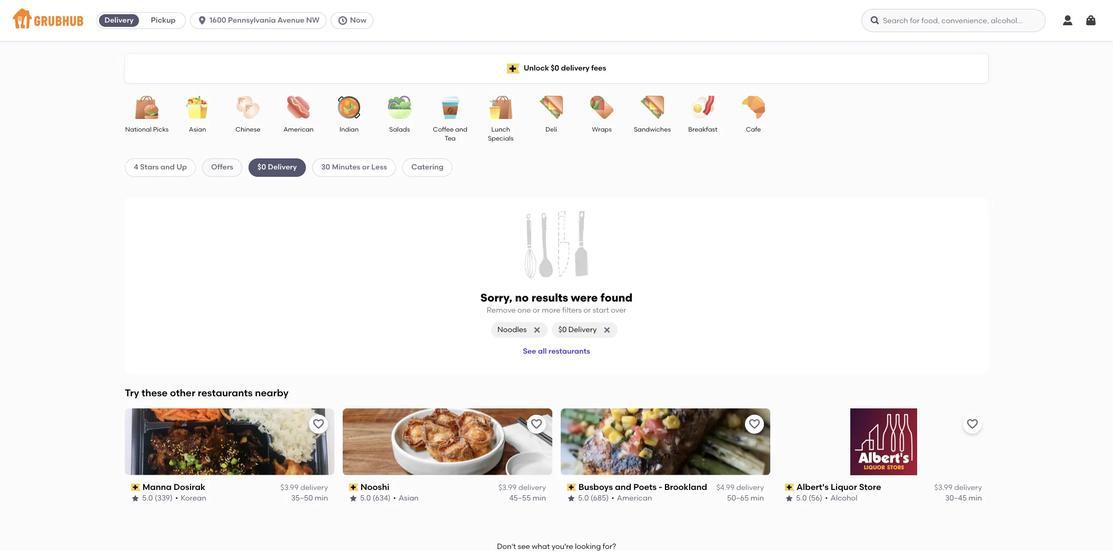 Task type: vqa. For each thing, say whether or not it's contained in the screenshot.
1st Save this restaurant IMAGE from left
yes



Task type: locate. For each thing, give the bounding box(es) containing it.
• for nooshi
[[393, 494, 396, 503]]

• alcohol
[[825, 494, 858, 503]]

3 min from the left
[[751, 494, 764, 503]]

1 horizontal spatial save this restaurant image
[[530, 418, 543, 430]]

$0 inside 'button'
[[558, 326, 567, 334]]

star icon image down subscription pass icon on the left bottom
[[131, 495, 140, 503]]

svg image
[[1085, 14, 1097, 27], [197, 15, 208, 26], [870, 15, 880, 26], [603, 326, 612, 335]]

Search for food, convenience, alcohol... search field
[[861, 9, 1046, 32]]

• right the (685)
[[612, 494, 614, 503]]

and for busboys and poets - brookland
[[615, 482, 631, 492]]

50–65 min
[[727, 494, 764, 503]]

$3.99
[[280, 483, 299, 492], [498, 483, 517, 492], [934, 483, 953, 492]]

nearby
[[255, 387, 289, 399]]

2 vertical spatial and
[[615, 482, 631, 492]]

indian
[[339, 126, 359, 133]]

0 horizontal spatial $0 delivery
[[258, 163, 297, 172]]

0 vertical spatial american
[[284, 126, 314, 133]]

2 subscription pass image from the left
[[567, 484, 576, 491]]

delivery left pickup
[[105, 16, 134, 25]]

stars
[[140, 163, 159, 172]]

0 horizontal spatial and
[[160, 163, 175, 172]]

1600 pennsylvania avenue nw
[[210, 16, 320, 25]]

1 5.0 from the left
[[142, 494, 153, 503]]

5.0 for albert's liquor store
[[796, 494, 807, 503]]

1 horizontal spatial $3.99 delivery
[[498, 483, 546, 492]]

4 save this restaurant button from the left
[[963, 415, 982, 434]]

wraps
[[592, 126, 612, 133]]

0 horizontal spatial restaurants
[[198, 387, 253, 399]]

delivery up '35–50 min'
[[300, 483, 328, 492]]

1 horizontal spatial and
[[455, 126, 467, 133]]

2 $3.99 from the left
[[498, 483, 517, 492]]

or right one
[[533, 306, 540, 315]]

5.0 for busboys and poets - brookland
[[578, 494, 589, 503]]

svg image inside now button
[[337, 15, 348, 26]]

1 horizontal spatial subscription pass image
[[567, 484, 576, 491]]

0 horizontal spatial delivery
[[105, 16, 134, 25]]

dosirak
[[174, 482, 205, 492]]

2 horizontal spatial delivery
[[569, 326, 597, 334]]

2 horizontal spatial save this restaurant image
[[748, 418, 761, 430]]

restaurants inside button
[[549, 347, 590, 356]]

sorry, no results were found remove one or more filters or start over
[[481, 291, 633, 315]]

1 horizontal spatial $0 delivery
[[558, 326, 597, 334]]

• for albert's liquor store
[[825, 494, 828, 503]]

$0 delivery down chinese
[[258, 163, 297, 172]]

busboys and poets - brookland
[[579, 482, 707, 492]]

$3.99 delivery up 35–50
[[280, 483, 328, 492]]

$3.99 up 45–55
[[498, 483, 517, 492]]

0 vertical spatial and
[[455, 126, 467, 133]]

all
[[538, 347, 547, 356]]

svg image inside 1600 pennsylvania avenue nw button
[[197, 15, 208, 26]]

2 horizontal spatial $3.99 delivery
[[934, 483, 982, 492]]

subscription pass image for albert's liquor store
[[785, 484, 794, 491]]

star icon image left '5.0 (685)'
[[567, 495, 576, 503]]

lunch
[[491, 126, 510, 133]]

cafe
[[746, 126, 761, 133]]

min right '50–65'
[[751, 494, 764, 503]]

1 • from the left
[[175, 494, 178, 503]]

1 save this restaurant button from the left
[[309, 415, 328, 434]]

4 star icon image from the left
[[785, 495, 794, 503]]

save this restaurant button for and
[[745, 415, 764, 434]]

star icon image for nooshi
[[349, 495, 358, 503]]

$3.99 up 35–50
[[280, 483, 299, 492]]

subscription pass image for nooshi
[[349, 484, 358, 491]]

save this restaurant button
[[309, 415, 328, 434], [527, 415, 546, 434], [745, 415, 764, 434], [963, 415, 982, 434]]

store
[[859, 482, 881, 492]]

• down manna dosirak
[[175, 494, 178, 503]]

offers
[[211, 163, 233, 172]]

up
[[177, 163, 187, 172]]

star icon image for busboys and poets - brookland
[[567, 495, 576, 503]]

american down american image
[[284, 126, 314, 133]]

5.0 down nooshi
[[360, 494, 371, 503]]

$3.99 delivery for albert's liquor store
[[934, 483, 982, 492]]

nooshi
[[361, 482, 389, 492]]

0 vertical spatial $0 delivery
[[258, 163, 297, 172]]

$0 delivery down "filters" on the right
[[558, 326, 597, 334]]

min right 45–55
[[533, 494, 546, 503]]

30–45 min
[[945, 494, 982, 503]]

5.0 down manna
[[142, 494, 153, 503]]

filters
[[562, 306, 582, 315]]

2 $3.99 delivery from the left
[[498, 483, 546, 492]]

1 vertical spatial and
[[160, 163, 175, 172]]

5.0 left (56)
[[796, 494, 807, 503]]

min right 35–50
[[315, 494, 328, 503]]

delivery up 30–45 min on the right bottom of page
[[954, 483, 982, 492]]

2 5.0 from the left
[[360, 494, 371, 503]]

lunch specials
[[488, 126, 514, 142]]

• right (56)
[[825, 494, 828, 503]]

noodles
[[497, 326, 527, 334]]

3 5.0 from the left
[[578, 494, 589, 503]]

1 save this restaurant image from the left
[[312, 418, 325, 430]]

1 subscription pass image from the left
[[349, 484, 358, 491]]

$0 down "filters" on the right
[[558, 326, 567, 334]]

unlock $0 delivery fees
[[524, 64, 606, 73]]

or left less
[[362, 163, 370, 172]]

1 $3.99 from the left
[[280, 483, 299, 492]]

delivery left 30
[[268, 163, 297, 172]]

0 vertical spatial restaurants
[[549, 347, 590, 356]]

national
[[125, 126, 152, 133]]

delivery for albert's liquor store
[[954, 483, 982, 492]]

$3.99 up the 30–45
[[934, 483, 953, 492]]

min right the 30–45
[[969, 494, 982, 503]]

subscription pass image left nooshi
[[349, 484, 358, 491]]

5.0 (339)
[[142, 494, 173, 503]]

$0 right offers
[[258, 163, 266, 172]]

delivery down "filters" on the right
[[569, 326, 597, 334]]

2 horizontal spatial and
[[615, 482, 631, 492]]

$0 right unlock
[[551, 64, 559, 73]]

delivery
[[105, 16, 134, 25], [268, 163, 297, 172], [569, 326, 597, 334]]

0 horizontal spatial $3.99
[[280, 483, 299, 492]]

0 horizontal spatial svg image
[[337, 15, 348, 26]]

and up tea
[[455, 126, 467, 133]]

4
[[134, 163, 138, 172]]

•
[[175, 494, 178, 503], [393, 494, 396, 503], [612, 494, 614, 503], [825, 494, 828, 503]]

1 horizontal spatial svg image
[[533, 326, 542, 335]]

0 horizontal spatial asian
[[189, 126, 206, 133]]

and for coffee and tea
[[455, 126, 467, 133]]

2 min from the left
[[533, 494, 546, 503]]

35–50
[[291, 494, 313, 503]]

svg image
[[1062, 14, 1074, 27], [337, 15, 348, 26], [533, 326, 542, 335]]

subscription pass image left albert's on the bottom right of page
[[785, 484, 794, 491]]

1 vertical spatial asian
[[399, 494, 419, 503]]

manna
[[143, 482, 172, 492]]

grubhub plus flag logo image
[[507, 63, 520, 73]]

0 vertical spatial asian
[[189, 126, 206, 133]]

2 vertical spatial $0
[[558, 326, 567, 334]]

sandwiches
[[634, 126, 671, 133]]

save this restaurant image for dosirak
[[312, 418, 325, 430]]

delivery up 50–65 min
[[736, 483, 764, 492]]

1 horizontal spatial or
[[533, 306, 540, 315]]

see
[[523, 347, 536, 356]]

3 • from the left
[[612, 494, 614, 503]]

3 save this restaurant button from the left
[[745, 415, 764, 434]]

try these other restaurants nearby
[[125, 387, 289, 399]]

1 horizontal spatial delivery
[[268, 163, 297, 172]]

5.0 for manna dosirak
[[142, 494, 153, 503]]

asian right the (634)
[[399, 494, 419, 503]]

try
[[125, 387, 139, 399]]

remove
[[487, 306, 516, 315]]

delivery left fees
[[561, 64, 590, 73]]

albert's liquor store logo image
[[850, 408, 917, 475]]

subscription pass image
[[349, 484, 358, 491], [567, 484, 576, 491], [785, 484, 794, 491]]

$0 delivery
[[258, 163, 297, 172], [558, 326, 597, 334]]

3 star icon image from the left
[[567, 495, 576, 503]]

3 $3.99 delivery from the left
[[934, 483, 982, 492]]

$0
[[551, 64, 559, 73], [258, 163, 266, 172], [558, 326, 567, 334]]

one
[[518, 306, 531, 315]]

restaurants down $0 delivery 'button'
[[549, 347, 590, 356]]

star icon image left 5.0 (56)
[[785, 495, 794, 503]]

2 • from the left
[[393, 494, 396, 503]]

delivery up "45–55 min"
[[518, 483, 546, 492]]

4 min from the left
[[969, 494, 982, 503]]

svg image inside noodles button
[[533, 326, 542, 335]]

and left up
[[160, 163, 175, 172]]

5.0 left the (685)
[[578, 494, 589, 503]]

and inside coffee and tea
[[455, 126, 467, 133]]

1 vertical spatial $0 delivery
[[558, 326, 597, 334]]

or down the were
[[584, 306, 591, 315]]

• right the (634)
[[393, 494, 396, 503]]

0 horizontal spatial $3.99 delivery
[[280, 483, 328, 492]]

$3.99 delivery up the 30–45
[[934, 483, 982, 492]]

2 horizontal spatial subscription pass image
[[785, 484, 794, 491]]

see all restaurants
[[523, 347, 590, 356]]

deli
[[546, 126, 557, 133]]

4 stars and up
[[134, 163, 187, 172]]

$3.99 delivery for manna dosirak
[[280, 483, 328, 492]]

these
[[142, 387, 168, 399]]

main navigation navigation
[[0, 0, 1113, 41]]

4 • from the left
[[825, 494, 828, 503]]

2 vertical spatial delivery
[[569, 326, 597, 334]]

4 5.0 from the left
[[796, 494, 807, 503]]

save this restaurant image
[[312, 418, 325, 430], [530, 418, 543, 430], [748, 418, 761, 430]]

30–45
[[945, 494, 967, 503]]

svg image inside $0 delivery 'button'
[[603, 326, 612, 335]]

save this restaurant button for liquor
[[963, 415, 982, 434]]

0 vertical spatial delivery
[[105, 16, 134, 25]]

restaurants right other
[[198, 387, 253, 399]]

1 horizontal spatial american
[[617, 494, 652, 503]]

1600 pennsylvania avenue nw button
[[190, 12, 331, 29]]

$3.99 for albert's liquor store
[[934, 483, 953, 492]]

1 min from the left
[[315, 494, 328, 503]]

$3.99 delivery
[[280, 483, 328, 492], [498, 483, 546, 492], [934, 483, 982, 492]]

1 horizontal spatial restaurants
[[549, 347, 590, 356]]

$3.99 delivery up 45–55
[[498, 483, 546, 492]]

pickup
[[151, 16, 176, 25]]

1 vertical spatial restaurants
[[198, 387, 253, 399]]

(685)
[[591, 494, 609, 503]]

deli image
[[533, 96, 570, 119]]

cafe image
[[735, 96, 772, 119]]

1 star icon image from the left
[[131, 495, 140, 503]]

1 $3.99 delivery from the left
[[280, 483, 328, 492]]

0 horizontal spatial save this restaurant image
[[312, 418, 325, 430]]

1 vertical spatial $0
[[258, 163, 266, 172]]

delivery button
[[97, 12, 141, 29]]

and up • american
[[615, 482, 631, 492]]

(56)
[[809, 494, 823, 503]]

2 horizontal spatial $3.99
[[934, 483, 953, 492]]

0 horizontal spatial subscription pass image
[[349, 484, 358, 491]]

3 subscription pass image from the left
[[785, 484, 794, 491]]

and
[[455, 126, 467, 133], [160, 163, 175, 172], [615, 482, 631, 492]]

results
[[532, 291, 568, 304]]

2 star icon image from the left
[[349, 495, 358, 503]]

star icon image
[[131, 495, 140, 503], [349, 495, 358, 503], [567, 495, 576, 503], [785, 495, 794, 503]]

star icon image left the 5.0 (634) on the bottom of page
[[349, 495, 358, 503]]

start
[[593, 306, 609, 315]]

asian down asian image
[[189, 126, 206, 133]]

coffee and tea
[[433, 126, 467, 142]]

delivery
[[561, 64, 590, 73], [300, 483, 328, 492], [518, 483, 546, 492], [736, 483, 764, 492], [954, 483, 982, 492]]

1 horizontal spatial asian
[[399, 494, 419, 503]]

american down "busboys and poets - brookland"
[[617, 494, 652, 503]]

delivery inside 'button'
[[569, 326, 597, 334]]

1 horizontal spatial $3.99
[[498, 483, 517, 492]]

salads image
[[381, 96, 418, 119]]

subscription pass image left busboys
[[567, 484, 576, 491]]

coffee
[[433, 126, 454, 133]]

3 save this restaurant image from the left
[[748, 418, 761, 430]]

less
[[371, 163, 387, 172]]

min
[[315, 494, 328, 503], [533, 494, 546, 503], [751, 494, 764, 503], [969, 494, 982, 503]]

min for dosirak
[[315, 494, 328, 503]]

3 $3.99 from the left
[[934, 483, 953, 492]]



Task type: describe. For each thing, give the bounding box(es) containing it.
pickup button
[[141, 12, 185, 29]]

5.0 (56)
[[796, 494, 823, 503]]

korean
[[181, 494, 206, 503]]

0 horizontal spatial american
[[284, 126, 314, 133]]

manna dosirak logo image
[[125, 408, 334, 475]]

lunch specials image
[[482, 96, 519, 119]]

$3.99 for nooshi
[[498, 483, 517, 492]]

2 save this restaurant image from the left
[[530, 418, 543, 430]]

2 horizontal spatial svg image
[[1062, 14, 1074, 27]]

$0 delivery button
[[552, 322, 618, 338]]

manna dosirak
[[143, 482, 205, 492]]

chinese image
[[230, 96, 266, 119]]

1 vertical spatial american
[[617, 494, 652, 503]]

avenue
[[278, 16, 304, 25]]

45–55 min
[[509, 494, 546, 503]]

brookland
[[664, 482, 707, 492]]

asian image
[[179, 96, 216, 119]]

sorry,
[[481, 291, 512, 304]]

national picks image
[[128, 96, 165, 119]]

5.0 (634)
[[360, 494, 391, 503]]

wraps image
[[583, 96, 620, 119]]

subscription pass image for busboys and poets - brookland
[[567, 484, 576, 491]]

delivery for manna dosirak
[[300, 483, 328, 492]]

liquor
[[831, 482, 857, 492]]

breakfast
[[688, 126, 718, 133]]

pennsylvania
[[228, 16, 276, 25]]

alcohol
[[831, 494, 858, 503]]

35–50 min
[[291, 494, 328, 503]]

sandwiches image
[[634, 96, 671, 119]]

salads
[[389, 126, 410, 133]]

50–65
[[727, 494, 749, 503]]

(339)
[[155, 494, 173, 503]]

nooshi logo image
[[343, 408, 552, 475]]

now
[[350, 16, 367, 25]]

• american
[[612, 494, 652, 503]]

• for manna dosirak
[[175, 494, 178, 503]]

delivery for busboys and poets - brookland
[[736, 483, 764, 492]]

save this restaurant button for dosirak
[[309, 415, 328, 434]]

45–55
[[509, 494, 531, 503]]

minutes
[[332, 163, 360, 172]]

albert's liquor store
[[797, 482, 881, 492]]

delivery for nooshi
[[518, 483, 546, 492]]

5.0 (685)
[[578, 494, 609, 503]]

no results image
[[525, 210, 588, 279]]

delivery inside button
[[105, 16, 134, 25]]

unlock
[[524, 64, 549, 73]]

busboys and poets - brookland logo image
[[561, 408, 770, 475]]

national picks
[[125, 126, 169, 133]]

tea
[[445, 135, 456, 142]]

see all restaurants button
[[519, 342, 594, 361]]

(634)
[[373, 494, 391, 503]]

5.0 for nooshi
[[360, 494, 371, 503]]

save this restaurant image for and
[[748, 418, 761, 430]]

specials
[[488, 135, 514, 142]]

1 vertical spatial delivery
[[268, 163, 297, 172]]

more
[[542, 306, 561, 315]]

$4.99 delivery
[[717, 483, 764, 492]]

found
[[601, 291, 633, 304]]

now button
[[331, 12, 378, 29]]

indian image
[[331, 96, 368, 119]]

other
[[170, 387, 195, 399]]

star icon image for albert's liquor store
[[785, 495, 794, 503]]

picks
[[153, 126, 169, 133]]

0 horizontal spatial or
[[362, 163, 370, 172]]

noodles button
[[491, 322, 548, 338]]

albert's
[[797, 482, 829, 492]]

0 vertical spatial $0
[[551, 64, 559, 73]]

min for liquor
[[969, 494, 982, 503]]

were
[[571, 291, 598, 304]]

30 minutes or less
[[321, 163, 387, 172]]

chinese
[[236, 126, 260, 133]]

$3.99 for manna dosirak
[[280, 483, 299, 492]]

subscription pass image
[[131, 484, 140, 491]]

2 horizontal spatial or
[[584, 306, 591, 315]]

• for busboys and poets - brookland
[[612, 494, 614, 503]]

fees
[[591, 64, 606, 73]]

30
[[321, 163, 330, 172]]

• korean
[[175, 494, 206, 503]]

coffee and tea image
[[432, 96, 469, 119]]

-
[[659, 482, 662, 492]]

american image
[[280, 96, 317, 119]]

poets
[[633, 482, 657, 492]]

no
[[515, 291, 529, 304]]

breakfast image
[[685, 96, 721, 119]]

star icon image for manna dosirak
[[131, 495, 140, 503]]

busboys
[[579, 482, 613, 492]]

• asian
[[393, 494, 419, 503]]

1600
[[210, 16, 226, 25]]

catering
[[411, 163, 444, 172]]

2 save this restaurant button from the left
[[527, 415, 546, 434]]

$0 delivery inside 'button'
[[558, 326, 597, 334]]

nw
[[306, 16, 320, 25]]

$3.99 delivery for nooshi
[[498, 483, 546, 492]]

over
[[611, 306, 626, 315]]

min for and
[[751, 494, 764, 503]]

save this restaurant image
[[966, 418, 979, 430]]

$4.99
[[717, 483, 735, 492]]



